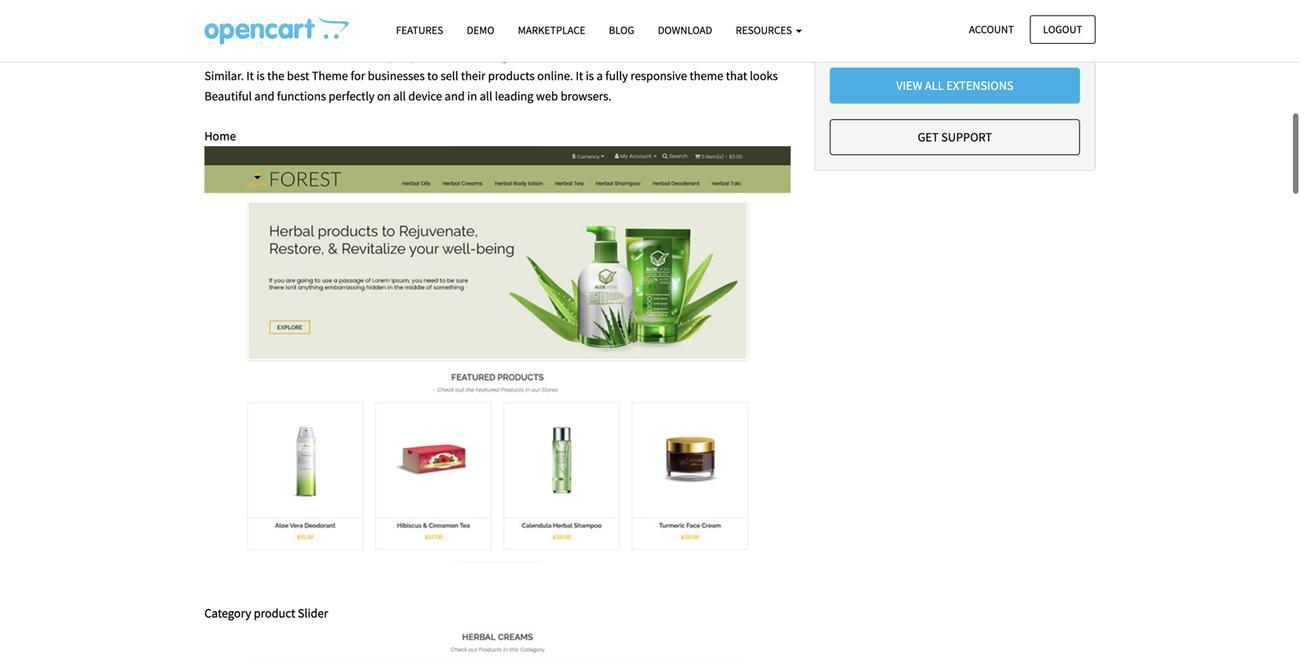 Task type: vqa. For each thing, say whether or not it's contained in the screenshot.
3X
yes



Task type: describe. For each thing, give the bounding box(es) containing it.
0 horizontal spatial for
[[333, 48, 348, 64]]

online.
[[537, 68, 573, 84]]

logout link
[[1030, 15, 1096, 44]]

logout
[[1043, 22, 1083, 36]]

device
[[409, 88, 442, 104]]

0 vertical spatial forest
[[242, 28, 275, 44]]

in
[[467, 88, 477, 104]]

category product slider
[[205, 606, 328, 622]]

including
[[459, 48, 508, 64]]

account
[[969, 22, 1014, 36]]

1 horizontal spatial for
[[351, 68, 365, 84]]

suitable
[[289, 48, 331, 64]]

1 horizontal spatial all
[[480, 88, 493, 104]]

accura
[[582, 28, 625, 44]]

3x
[[520, 28, 532, 44]]

2 it from the left
[[576, 68, 583, 84]]

view all extensions link
[[830, 67, 1080, 103]]

2 horizontal spatial a
[[597, 68, 603, 84]]

0 vertical spatial a
[[288, 28, 294, 44]]

demo link
[[455, 16, 506, 44]]

view all extensions
[[897, 78, 1014, 93]]

from
[[535, 28, 560, 44]]

member
[[885, 29, 922, 43]]

1 accura from the left
[[205, 28, 240, 44]]

download link
[[646, 16, 724, 44]]

product
[[254, 606, 295, 622]]

blog link
[[597, 16, 646, 44]]

accura forest is a beautiful digital store theme for opencart 3x from the accura series of themes. accura forest theme is suitable for a variety of products including biotech, cosmetics, natural & herbal products, and similar. it is the best theme for businesses to sell their products online. it is a fully responsive theme that looks beautiful and functions perfectly on all device and in all leading web browsers.
[[205, 28, 778, 104]]

25
[[953, 29, 964, 43]]

extensions
[[947, 78, 1014, 93]]

resources link
[[724, 16, 814, 44]]

businesses
[[368, 68, 425, 84]]

marketplace link
[[506, 16, 597, 44]]

demo
[[467, 23, 495, 37]]

2 horizontal spatial for
[[451, 28, 466, 44]]

theme
[[690, 68, 724, 84]]

0 horizontal spatial and
[[254, 88, 275, 104]]

support
[[942, 129, 992, 145]]

to
[[427, 68, 438, 84]]

cosmetics,
[[556, 48, 613, 64]]

perfectly
[[329, 88, 375, 104]]

1 horizontal spatial and
[[445, 88, 465, 104]]

2 horizontal spatial and
[[757, 48, 777, 64]]

herbal
[[667, 48, 702, 64]]

2 accura from the left
[[721, 28, 756, 44]]

1 horizontal spatial theme
[[312, 68, 348, 84]]

is down the opencart - accura forest v-1 multipurpose theme image in the top left of the page
[[278, 48, 287, 64]]

sell
[[441, 68, 459, 84]]

is up browsers.
[[586, 68, 594, 84]]

best
[[287, 68, 309, 84]]

web
[[536, 88, 558, 104]]

may
[[966, 29, 984, 43]]



Task type: locate. For each thing, give the bounding box(es) containing it.
get
[[918, 129, 939, 145]]

and up looks
[[757, 48, 777, 64]]

category
[[205, 606, 251, 622]]

get support link
[[830, 119, 1080, 155]]

that
[[726, 68, 748, 84]]

store
[[382, 28, 410, 44]]

1 vertical spatial the
[[267, 68, 285, 84]]

0 horizontal spatial all
[[393, 88, 406, 104]]

for
[[451, 28, 466, 44], [333, 48, 348, 64], [351, 68, 365, 84]]

0 vertical spatial theme
[[412, 28, 449, 44]]

marketplace
[[518, 23, 586, 37]]

get support
[[918, 129, 992, 145]]

0 horizontal spatial forest
[[205, 48, 237, 64]]

the
[[562, 28, 580, 44], [267, 68, 285, 84]]

products up leading
[[488, 68, 535, 84]]

looks
[[750, 68, 778, 84]]

a up suitable
[[288, 28, 294, 44]]

0 horizontal spatial products
[[410, 48, 457, 64]]

0 horizontal spatial the
[[267, 68, 285, 84]]

0 vertical spatial products
[[410, 48, 457, 64]]

and
[[757, 48, 777, 64], [254, 88, 275, 104], [445, 88, 465, 104]]

all
[[925, 78, 944, 93], [393, 88, 406, 104], [480, 88, 493, 104]]

resources
[[736, 23, 795, 37]]

accura up similar. at the top left of page
[[205, 28, 240, 44]]

digital
[[346, 28, 380, 44]]

it
[[246, 68, 254, 84], [576, 68, 583, 84]]

features
[[396, 23, 443, 37]]

all right in
[[480, 88, 493, 104]]

is
[[277, 28, 285, 44], [278, 48, 287, 64], [256, 68, 265, 84], [586, 68, 594, 84]]

0 vertical spatial of
[[661, 28, 672, 44]]

products
[[410, 48, 457, 64], [488, 68, 535, 84]]

1 horizontal spatial the
[[562, 28, 580, 44]]

and left in
[[445, 88, 465, 104]]

1 vertical spatial products
[[488, 68, 535, 84]]

1 horizontal spatial forest
[[242, 28, 275, 44]]

slider
[[298, 606, 328, 622]]

of
[[661, 28, 672, 44], [397, 48, 408, 64]]

beautiful
[[297, 28, 344, 44]]

1 horizontal spatial accura
[[721, 28, 756, 44]]

2 horizontal spatial theme
[[412, 28, 449, 44]]

for down beautiful
[[333, 48, 348, 64]]

responsive
[[631, 68, 687, 84]]

forest
[[242, 28, 275, 44], [205, 48, 237, 64]]

opencart - accura forest v-1 multipurpose theme image
[[205, 16, 349, 45]]

products up to
[[410, 48, 457, 64]]

0 vertical spatial the
[[562, 28, 580, 44]]

theme
[[412, 28, 449, 44], [239, 48, 276, 64], [312, 68, 348, 84]]

for left demo
[[451, 28, 466, 44]]

all right view
[[925, 78, 944, 93]]

functions
[[277, 88, 326, 104]]

opencart
[[468, 28, 517, 44]]

series
[[627, 28, 659, 44]]

1 vertical spatial theme
[[239, 48, 276, 64]]

it right similar. at the top left of page
[[246, 68, 254, 84]]

1 vertical spatial forest
[[205, 48, 237, 64]]

0 horizontal spatial it
[[246, 68, 254, 84]]

2023
[[986, 29, 1008, 43]]

accura up products, at the top right of the page
[[721, 28, 756, 44]]

theme right the store
[[412, 28, 449, 44]]

home
[[205, 128, 236, 144]]

biotech,
[[511, 48, 553, 64]]

the left the best
[[267, 68, 285, 84]]

1 horizontal spatial products
[[488, 68, 535, 84]]

a down the digital
[[350, 48, 357, 64]]

2 horizontal spatial all
[[925, 78, 944, 93]]

1 horizontal spatial it
[[576, 68, 583, 84]]

1 horizontal spatial a
[[350, 48, 357, 64]]

1 it from the left
[[246, 68, 254, 84]]

0 vertical spatial for
[[451, 28, 466, 44]]

themes.
[[674, 28, 719, 44]]

natural
[[615, 48, 654, 64]]

download
[[658, 23, 713, 37]]

and right beautiful
[[254, 88, 275, 104]]

a left fully
[[597, 68, 603, 84]]

2 vertical spatial a
[[597, 68, 603, 84]]

1 vertical spatial a
[[350, 48, 357, 64]]

account link
[[956, 15, 1028, 44]]

1 horizontal spatial of
[[661, 28, 672, 44]]

0 horizontal spatial of
[[397, 48, 408, 64]]

fully
[[606, 68, 628, 84]]

browsers.
[[561, 88, 612, 104]]

2 vertical spatial for
[[351, 68, 365, 84]]

1 vertical spatial of
[[397, 48, 408, 64]]

0 horizontal spatial theme
[[239, 48, 276, 64]]

the right from on the left top
[[562, 28, 580, 44]]

theme down suitable
[[312, 68, 348, 84]]

view
[[897, 78, 923, 93]]

is right similar. at the top left of page
[[256, 68, 265, 84]]

blog
[[609, 23, 635, 37]]

it down cosmetics,
[[576, 68, 583, 84]]

accura
[[205, 28, 240, 44], [721, 28, 756, 44]]

is left beautiful
[[277, 28, 285, 44]]

1 vertical spatial for
[[333, 48, 348, 64]]

a
[[288, 28, 294, 44], [350, 48, 357, 64], [597, 68, 603, 84]]

similar.
[[205, 68, 244, 84]]

since:
[[925, 29, 951, 43]]

of up &
[[661, 28, 672, 44]]

variety
[[359, 48, 395, 64]]

0 horizontal spatial a
[[288, 28, 294, 44]]

&
[[657, 48, 664, 64]]

all right on
[[393, 88, 406, 104]]

for up perfectly
[[351, 68, 365, 84]]

member since: 25 may 2023
[[885, 29, 1008, 43]]

2 vertical spatial theme
[[312, 68, 348, 84]]

their
[[461, 68, 486, 84]]

of up "businesses"
[[397, 48, 408, 64]]

leading
[[495, 88, 534, 104]]

on
[[377, 88, 391, 104]]

products,
[[704, 48, 754, 64]]

features link
[[384, 16, 455, 44]]

theme down the opencart - accura forest v-1 multipurpose theme image in the top left of the page
[[239, 48, 276, 64]]

0 horizontal spatial accura
[[205, 28, 240, 44]]

beautiful
[[205, 88, 252, 104]]



